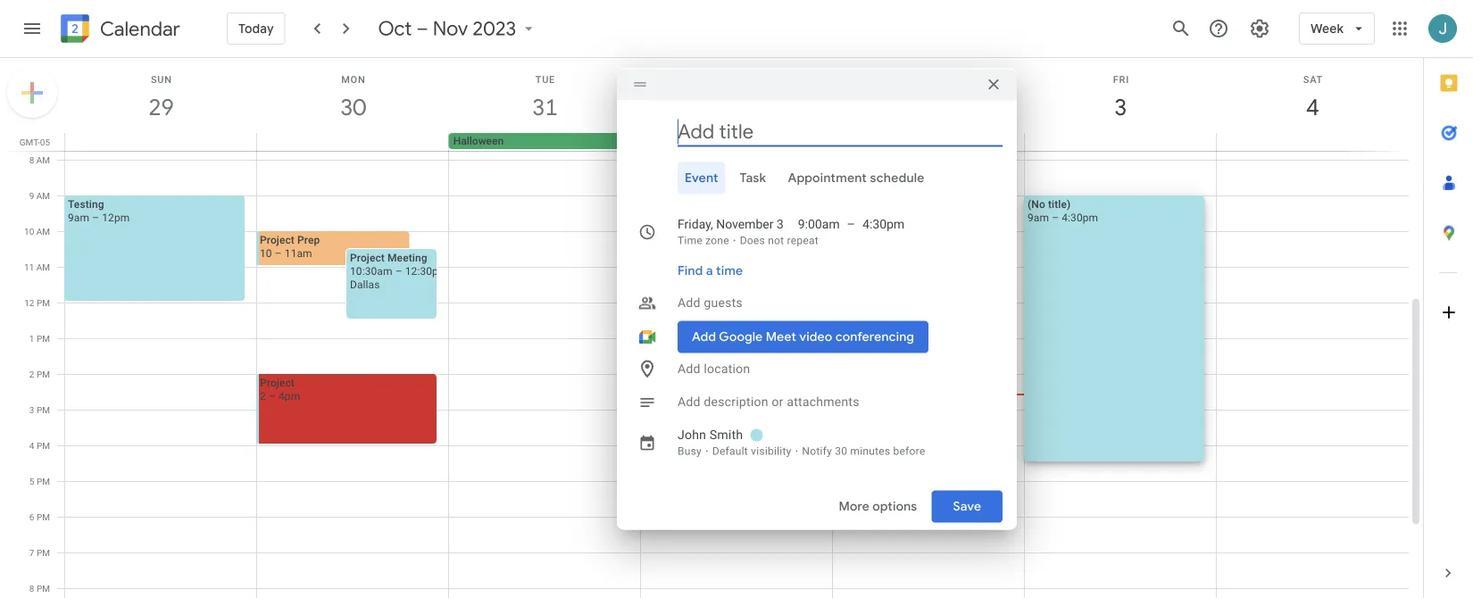 Task type: locate. For each thing, give the bounding box(es) containing it.
8 down 7
[[29, 583, 34, 594]]

9
[[29, 190, 34, 201]]

9 pm from the top
[[37, 583, 50, 594]]

2 down 1
[[29, 369, 34, 380]]

10
[[24, 226, 34, 237], [260, 247, 272, 259]]

pm for 8 pm
[[37, 583, 50, 594]]

project prep 10 – 11am
[[260, 234, 320, 259]]

0 vertical spatial 30
[[339, 92, 365, 122]]

4 down sat in the right top of the page
[[1306, 92, 1319, 122]]

4 link
[[1293, 87, 1334, 128]]

task button
[[733, 162, 774, 194]]

0 horizontal spatial 10
[[24, 226, 34, 237]]

2 pm from the top
[[37, 333, 50, 344]]

3
[[1114, 92, 1127, 122], [777, 217, 784, 232], [29, 405, 34, 415]]

week
[[1311, 21, 1344, 37]]

calendar heading
[[96, 17, 180, 42]]

am
[[36, 155, 50, 165], [36, 190, 50, 201], [36, 226, 50, 237], [36, 262, 50, 272]]

1 pm
[[29, 333, 50, 344]]

first day of american indian heritage month
[[645, 135, 858, 147]]

9am down (no
[[1028, 211, 1049, 224]]

29
[[147, 92, 173, 122]]

grid containing 29
[[0, 58, 1424, 598]]

sat
[[1304, 74, 1324, 85]]

30 inside mon 30
[[339, 92, 365, 122]]

visibility
[[751, 445, 792, 458]]

1 horizontal spatial 2
[[260, 390, 266, 402]]

1 vertical spatial 10
[[260, 247, 272, 259]]

add left location
[[678, 362, 701, 376]]

4 am from the top
[[36, 262, 50, 272]]

30 link
[[333, 87, 374, 128]]

4:30pm
[[1062, 211, 1099, 224], [863, 217, 905, 232]]

project inside project 2 – 4pm
[[260, 376, 295, 389]]

2 horizontal spatial 3
[[1114, 92, 1127, 122]]

– down title)
[[1052, 211, 1059, 224]]

pm down 1 pm
[[37, 369, 50, 380]]

does
[[740, 234, 765, 247]]

30 down the mon
[[339, 92, 365, 122]]

1 horizontal spatial 4
[[1306, 92, 1319, 122]]

9am inside (no title) 9am – 4:30pm
[[1028, 211, 1049, 224]]

1 horizontal spatial 10
[[260, 247, 272, 259]]

2 8 from the top
[[29, 583, 34, 594]]

prep
[[297, 234, 320, 246]]

7 pm from the top
[[37, 512, 50, 522]]

find a time button
[[671, 255, 750, 287]]

tue
[[536, 74, 556, 85]]

– right oct in the top of the page
[[417, 16, 429, 41]]

pm right 5 at the bottom of the page
[[37, 476, 50, 487]]

8 for 8 am
[[29, 155, 34, 165]]

0 vertical spatial 3
[[1114, 92, 1127, 122]]

2 add from the top
[[678, 362, 701, 376]]

2 inside project 2 – 4pm
[[260, 390, 266, 402]]

am for 9 am
[[36, 190, 50, 201]]

10 left "11am"
[[260, 247, 272, 259]]

project
[[260, 234, 295, 246], [350, 251, 385, 264], [260, 376, 295, 389]]

0 vertical spatial 10
[[24, 226, 34, 237]]

5 pm from the top
[[37, 440, 50, 451]]

– inside testing 9am – 12pm
[[92, 211, 99, 224]]

november
[[716, 217, 774, 232]]

tue 31
[[531, 74, 557, 122]]

to element
[[847, 216, 856, 234]]

1 vertical spatial add
[[678, 362, 701, 376]]

time
[[678, 234, 703, 247]]

– left "11am"
[[275, 247, 282, 259]]

4 pm from the top
[[37, 405, 50, 415]]

8 down gmt-
[[29, 155, 34, 165]]

cell
[[65, 133, 257, 151], [257, 133, 449, 151], [833, 133, 1025, 151], [1025, 133, 1217, 151], [1217, 133, 1408, 151]]

project for 10
[[260, 234, 295, 246]]

2023
[[473, 16, 517, 41]]

settings menu image
[[1250, 18, 1271, 39]]

1 vertical spatial 8
[[29, 583, 34, 594]]

1 cell from the left
[[65, 133, 257, 151]]

schedule
[[870, 170, 925, 186]]

not
[[768, 234, 784, 247]]

pm right 7
[[37, 547, 50, 558]]

guests
[[704, 296, 743, 310]]

3 down 2 pm
[[29, 405, 34, 415]]

2 vertical spatial 3
[[29, 405, 34, 415]]

1 vertical spatial project
[[350, 251, 385, 264]]

2 vertical spatial project
[[260, 376, 295, 389]]

0 vertical spatial add
[[678, 296, 701, 310]]

am down 05
[[36, 155, 50, 165]]

am for 8 am
[[36, 155, 50, 165]]

pm down 7 pm
[[37, 583, 50, 594]]

pm down 2 pm
[[37, 405, 50, 415]]

6
[[29, 512, 34, 522]]

cell down 30 link
[[257, 133, 449, 151]]

– inside project meeting 10:30am – 12:30pm dallas
[[395, 265, 402, 277]]

main drawer image
[[21, 18, 43, 39]]

3 pm from the top
[[37, 369, 50, 380]]

project inside project meeting 10:30am – 12:30pm dallas
[[350, 251, 385, 264]]

4:30pm right "to" element
[[863, 217, 905, 232]]

(no title) 9am – 4:30pm
[[1028, 198, 1099, 224]]

tab list
[[1424, 58, 1474, 548], [631, 162, 1003, 194]]

am right 11
[[36, 262, 50, 272]]

9am
[[68, 211, 89, 224], [1028, 211, 1049, 224]]

pm for 2 pm
[[37, 369, 50, 380]]

add inside dropdown button
[[678, 296, 701, 310]]

cell down 4 link
[[1217, 133, 1408, 151]]

– inside (no title) 9am – 4:30pm
[[1052, 211, 1059, 224]]

pm right the 12
[[37, 297, 50, 308]]

month
[[827, 135, 858, 147]]

0 horizontal spatial 9am
[[68, 211, 89, 224]]

8 for 8 pm
[[29, 583, 34, 594]]

appointment
[[788, 170, 867, 186]]

4 up 5 at the bottom of the page
[[29, 440, 34, 451]]

30 right notify at bottom
[[835, 445, 848, 458]]

4
[[1306, 92, 1319, 122], [29, 440, 34, 451]]

week button
[[1300, 7, 1375, 50]]

first day of american indian heritage month button
[[641, 133, 858, 149]]

6 pm from the top
[[37, 476, 50, 487]]

add down find
[[678, 296, 701, 310]]

– left 4pm
[[269, 390, 276, 402]]

pm right 1
[[37, 333, 50, 344]]

add
[[678, 296, 701, 310], [678, 362, 701, 376], [678, 395, 701, 409]]

pm
[[37, 297, 50, 308], [37, 333, 50, 344], [37, 369, 50, 380], [37, 405, 50, 415], [37, 440, 50, 451], [37, 476, 50, 487], [37, 512, 50, 522], [37, 547, 50, 558], [37, 583, 50, 594]]

1 8 from the top
[[29, 155, 34, 165]]

halloween button
[[449, 133, 630, 149]]

grid
[[0, 58, 1424, 598]]

project up "11am"
[[260, 234, 295, 246]]

pm for 7 pm
[[37, 547, 50, 558]]

0 vertical spatial 8
[[29, 155, 34, 165]]

0 vertical spatial 4
[[1306, 92, 1319, 122]]

does not repeat
[[740, 234, 819, 247]]

pm for 6 pm
[[37, 512, 50, 522]]

1 am from the top
[[36, 155, 50, 165]]

8 pm from the top
[[37, 547, 50, 558]]

12 pm
[[24, 297, 50, 308]]

2
[[29, 369, 34, 380], [260, 390, 266, 402]]

pm for 4 pm
[[37, 440, 50, 451]]

am right 9
[[36, 190, 50, 201]]

project up 10:30am
[[350, 251, 385, 264]]

3 add from the top
[[678, 395, 701, 409]]

1 pm from the top
[[37, 297, 50, 308]]

project for 10:30am
[[350, 251, 385, 264]]

1 9am from the left
[[68, 211, 89, 224]]

add up 'john'
[[678, 395, 701, 409]]

4 cell from the left
[[1025, 133, 1217, 151]]

9am down the testing
[[68, 211, 89, 224]]

8
[[29, 155, 34, 165], [29, 583, 34, 594]]

4:30pm down title)
[[1062, 211, 1099, 224]]

add description or attachments
[[678, 395, 860, 409]]

sun 29
[[147, 74, 173, 122]]

2 cell from the left
[[257, 133, 449, 151]]

indian
[[751, 135, 781, 147]]

nov
[[433, 16, 468, 41]]

11am
[[285, 247, 312, 259]]

2 vertical spatial add
[[678, 395, 701, 409]]

9:00am
[[798, 217, 840, 232]]

0 horizontal spatial 30
[[339, 92, 365, 122]]

1 horizontal spatial 9am
[[1028, 211, 1049, 224]]

1 horizontal spatial 4:30pm
[[1062, 211, 1099, 224]]

0 vertical spatial 2
[[29, 369, 34, 380]]

0 horizontal spatial tab list
[[631, 162, 1003, 194]]

1 vertical spatial 3
[[777, 217, 784, 232]]

3 up 'does not repeat' at the right top of page
[[777, 217, 784, 232]]

testing
[[68, 198, 104, 210]]

1 horizontal spatial 30
[[835, 445, 848, 458]]

row
[[57, 133, 1424, 151]]

10 up 11
[[24, 226, 34, 237]]

11 am
[[24, 262, 50, 272]]

halloween
[[453, 135, 504, 147]]

Add title text field
[[678, 118, 1003, 145]]

3 am from the top
[[36, 226, 50, 237]]

1 vertical spatial 4
[[29, 440, 34, 451]]

2 9am from the left
[[1028, 211, 1049, 224]]

cell up the schedule
[[833, 133, 1025, 151]]

1 vertical spatial 2
[[260, 390, 266, 402]]

0 horizontal spatial 3
[[29, 405, 34, 415]]

5 pm
[[29, 476, 50, 487]]

– inside project prep 10 – 11am
[[275, 247, 282, 259]]

2 left 4pm
[[260, 390, 266, 402]]

– down meeting
[[395, 265, 402, 277]]

0 vertical spatial project
[[260, 234, 295, 246]]

cell down 3 link on the top right
[[1025, 133, 1217, 151]]

1 vertical spatial 30
[[835, 445, 848, 458]]

appointment schedule
[[788, 170, 925, 186]]

0 horizontal spatial 2
[[29, 369, 34, 380]]

– down the testing
[[92, 211, 99, 224]]

pm down 3 pm
[[37, 440, 50, 451]]

2 am from the top
[[36, 190, 50, 201]]

10:30am
[[350, 265, 393, 277]]

today
[[238, 21, 274, 37]]

am down 9 am
[[36, 226, 50, 237]]

3 down fri
[[1114, 92, 1127, 122]]

1
[[29, 333, 34, 344]]

title)
[[1048, 198, 1071, 210]]

add guests
[[678, 296, 743, 310]]

project inside project prep 10 – 11am
[[260, 234, 295, 246]]

pm right 6
[[37, 512, 50, 522]]

6 pm
[[29, 512, 50, 522]]

pm for 3 pm
[[37, 405, 50, 415]]

– inside project 2 – 4pm
[[269, 390, 276, 402]]

smith
[[710, 428, 743, 443]]

1 add from the top
[[678, 296, 701, 310]]

project up 4pm
[[260, 376, 295, 389]]

default visibility
[[713, 445, 792, 458]]

5 cell from the left
[[1217, 133, 1408, 151]]

fri
[[1113, 74, 1130, 85]]

31
[[531, 92, 557, 122]]

30
[[339, 92, 365, 122], [835, 445, 848, 458]]

cell down 29 link
[[65, 133, 257, 151]]

find
[[678, 263, 703, 279]]

4 inside sat 4
[[1306, 92, 1319, 122]]



Task type: vqa. For each thing, say whether or not it's contained in the screenshot.
it
no



Task type: describe. For each thing, give the bounding box(es) containing it.
tab list containing event
[[631, 162, 1003, 194]]

add for add location
[[678, 362, 701, 376]]

john smith
[[678, 428, 743, 443]]

8 pm
[[29, 583, 50, 594]]

9am inside testing 9am – 12pm
[[68, 211, 89, 224]]

before
[[894, 445, 926, 458]]

12:30pm
[[405, 265, 448, 277]]

12pm
[[102, 211, 130, 224]]

8 am
[[29, 155, 50, 165]]

project 2 – 4pm
[[260, 376, 300, 402]]

5
[[29, 476, 34, 487]]

(no
[[1028, 198, 1046, 210]]

mon 30
[[339, 74, 366, 122]]

10 inside project prep 10 – 11am
[[260, 247, 272, 259]]

9 am
[[29, 190, 50, 201]]

30 for notify 30 minutes before
[[835, 445, 848, 458]]

0 horizontal spatial 4:30pm
[[863, 217, 905, 232]]

project for –
[[260, 376, 295, 389]]

3 link
[[1101, 87, 1142, 128]]

2 pm
[[29, 369, 50, 380]]

sat 4
[[1304, 74, 1324, 122]]

oct – nov 2023 button
[[371, 16, 545, 41]]

gmt-
[[19, 137, 40, 147]]

7 pm
[[29, 547, 50, 558]]

am for 10 am
[[36, 226, 50, 237]]

default
[[713, 445, 748, 458]]

gmt-05
[[19, 137, 50, 147]]

1 horizontal spatial 3
[[777, 217, 784, 232]]

john
[[678, 428, 707, 443]]

time zone
[[678, 234, 730, 247]]

event button
[[678, 162, 726, 194]]

3 cell from the left
[[833, 133, 1025, 151]]

repeat
[[787, 234, 819, 247]]

4:30pm inside (no title) 9am – 4:30pm
[[1062, 211, 1099, 224]]

first
[[645, 135, 667, 147]]

friday, november 3
[[678, 217, 784, 232]]

pm for 1 pm
[[37, 333, 50, 344]]

attachments
[[787, 395, 860, 409]]

add for add guests
[[678, 296, 701, 310]]

12
[[24, 297, 34, 308]]

row containing halloween
[[57, 133, 1424, 151]]

of
[[690, 135, 700, 147]]

add location
[[678, 362, 751, 376]]

add for add description or attachments
[[678, 395, 701, 409]]

3 pm
[[29, 405, 50, 415]]

project meeting 10:30am – 12:30pm dallas
[[350, 251, 448, 291]]

a
[[706, 263, 713, 279]]

task
[[740, 170, 767, 186]]

add guests button
[[671, 287, 1003, 319]]

appointment schedule button
[[781, 162, 932, 194]]

testing 9am – 12pm
[[68, 198, 130, 224]]

calendar element
[[57, 11, 180, 50]]

oct
[[378, 16, 412, 41]]

dallas
[[350, 278, 380, 291]]

4 pm
[[29, 440, 50, 451]]

sun
[[151, 74, 172, 85]]

time
[[716, 263, 743, 279]]

description
[[704, 395, 769, 409]]

11
[[24, 262, 34, 272]]

am for 11 am
[[36, 262, 50, 272]]

busy
[[678, 445, 702, 458]]

10 am
[[24, 226, 50, 237]]

4pm
[[279, 390, 300, 402]]

31 link
[[525, 87, 566, 128]]

event
[[685, 170, 719, 186]]

0 horizontal spatial 4
[[29, 440, 34, 451]]

fri 3
[[1113, 74, 1130, 122]]

3 inside fri 3
[[1114, 92, 1127, 122]]

find a time
[[678, 263, 743, 279]]

pm for 5 pm
[[37, 476, 50, 487]]

friday,
[[678, 217, 713, 232]]

05
[[40, 137, 50, 147]]

today button
[[227, 7, 286, 50]]

minutes
[[851, 445, 891, 458]]

meeting
[[388, 251, 427, 264]]

notify
[[802, 445, 832, 458]]

american
[[703, 135, 749, 147]]

notify 30 minutes before
[[802, 445, 926, 458]]

pm for 12 pm
[[37, 297, 50, 308]]

oct – nov 2023
[[378, 16, 517, 41]]

9:00am – 4:30pm
[[798, 217, 905, 232]]

7
[[29, 547, 34, 558]]

– right 9:00am at the right top
[[847, 217, 856, 232]]

1 horizontal spatial tab list
[[1424, 58, 1474, 548]]

day
[[670, 135, 687, 147]]

30 for mon 30
[[339, 92, 365, 122]]

location
[[704, 362, 751, 376]]

calendar
[[100, 17, 180, 42]]



